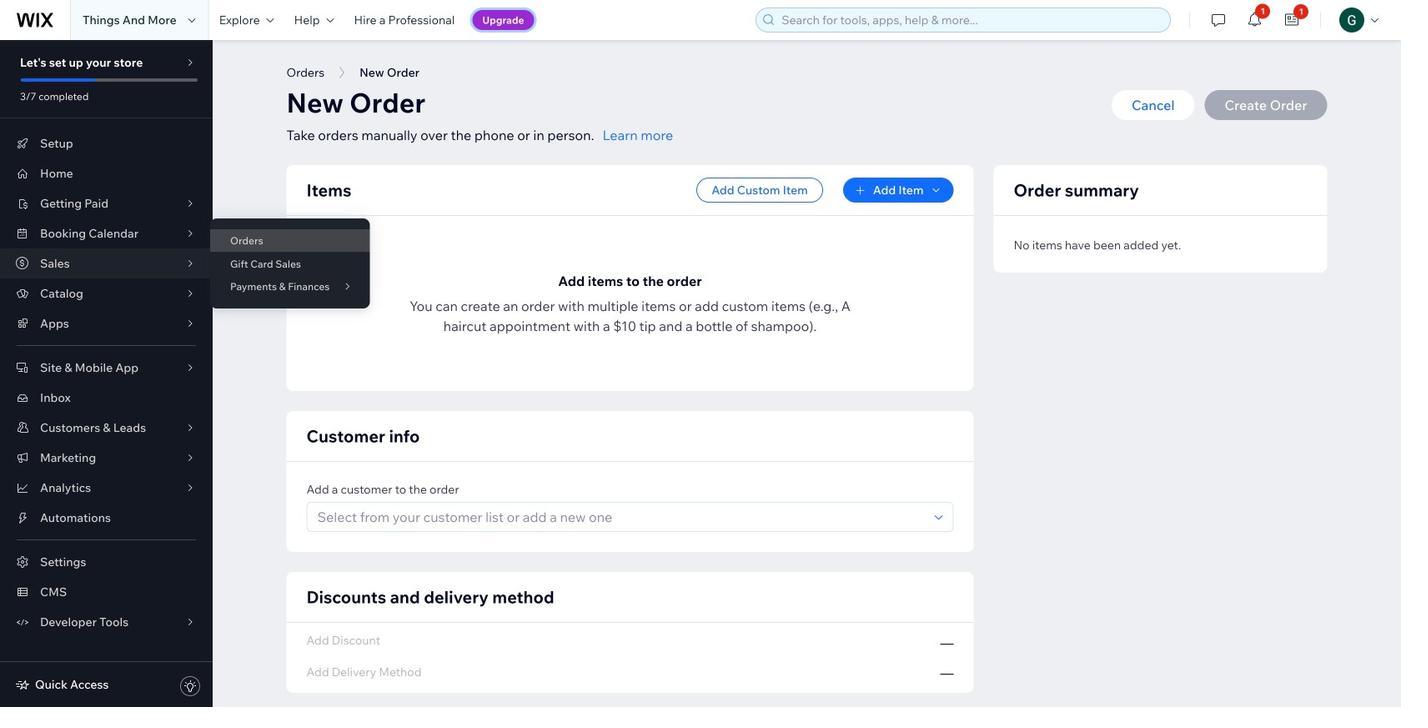 Task type: vqa. For each thing, say whether or not it's contained in the screenshot.
Search for tools, apps, help & more... field at the top of the page
yes



Task type: locate. For each thing, give the bounding box(es) containing it.
sidebar element
[[0, 40, 213, 707]]

Search for tools, apps, help & more... field
[[777, 8, 1165, 32]]

Select from your customer list or add a new one field
[[312, 503, 930, 531]]



